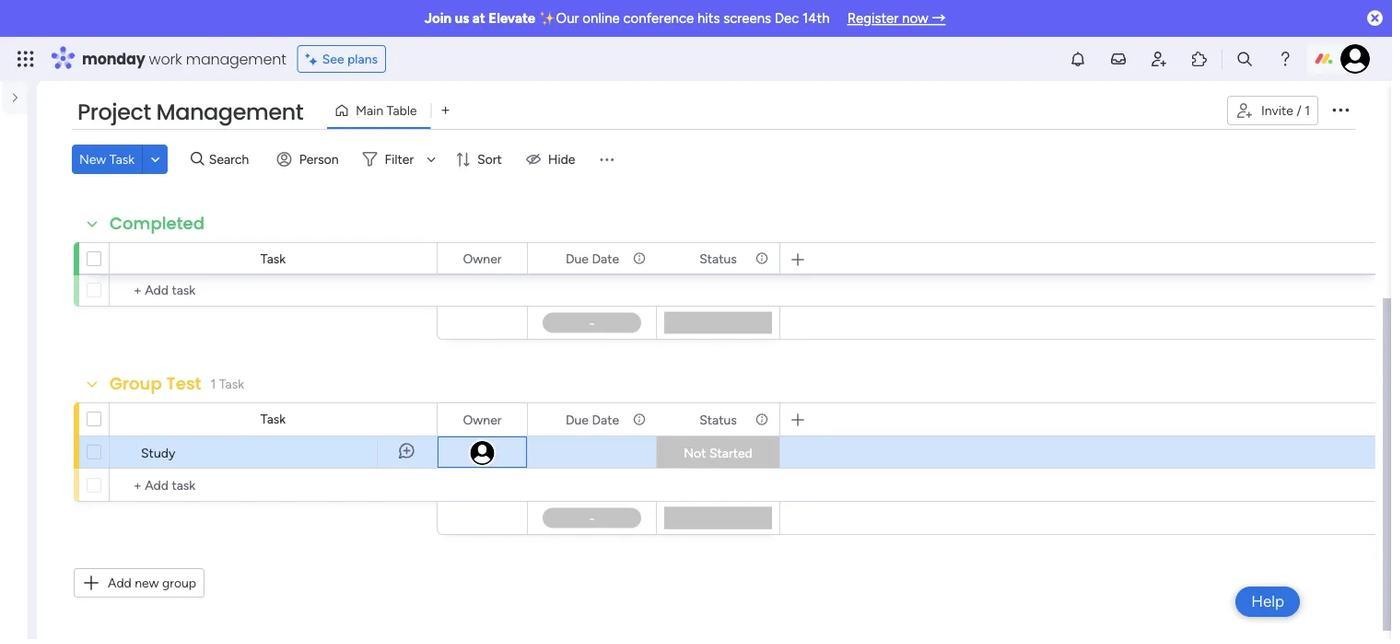 Task type: vqa. For each thing, say whether or not it's contained in the screenshot.
Nov 14
no



Task type: describe. For each thing, give the bounding box(es) containing it.
at
[[472, 10, 485, 27]]

14th
[[803, 10, 830, 27]]

screens
[[723, 10, 771, 27]]

my work image
[[17, 130, 33, 147]]

container image
[[18, 183, 36, 201]]

search everything image
[[1236, 50, 1254, 68]]

add view image
[[442, 104, 449, 117]]

online
[[583, 10, 620, 27]]

2 due from the top
[[566, 412, 589, 427]]

register
[[847, 10, 899, 27]]

completed
[[110, 212, 205, 235]]

us
[[455, 10, 469, 27]]

2 status field from the top
[[695, 410, 741, 430]]

1 status field from the top
[[695, 248, 741, 269]]

add
[[108, 575, 132, 591]]

see plans button
[[297, 45, 386, 73]]

bob builder image
[[1341, 44, 1370, 74]]

our
[[556, 10, 579, 27]]

not
[[684, 445, 706, 461]]

2 due date from the top
[[566, 412, 619, 427]]

status for 2nd status field from the bottom of the page
[[699, 251, 737, 266]]

register now → link
[[847, 10, 946, 27]]

group
[[162, 575, 196, 591]]

Project Management field
[[73, 97, 308, 128]]

see plans
[[322, 51, 378, 67]]

started
[[709, 445, 752, 461]]

main table
[[356, 103, 417, 118]]

main
[[356, 103, 383, 118]]

monday
[[82, 48, 145, 69]]

sort button
[[448, 145, 513, 174]]

date for due date field corresponding to 2nd column information image from the bottom
[[592, 251, 619, 266]]

Search field
[[204, 146, 260, 172]]

→
[[932, 10, 946, 27]]

table
[[387, 103, 417, 118]]

work
[[149, 48, 182, 69]]

new
[[135, 575, 159, 591]]

person button
[[270, 145, 350, 174]]

1 due from the top
[[566, 251, 589, 266]]

not started
[[684, 445, 752, 461]]

1 column information image from the top
[[632, 251, 647, 266]]

notifications image
[[1069, 50, 1087, 68]]

v2 search image
[[191, 149, 204, 170]]

arrow down image
[[420, 148, 442, 170]]

add new group button
[[74, 568, 205, 598]]

1 + add task text field from the top
[[119, 279, 428, 301]]

invite / 1 button
[[1227, 96, 1318, 125]]

2 column information image from the top
[[632, 412, 647, 427]]

help button
[[1236, 587, 1300, 617]]

invite
[[1261, 103, 1293, 118]]

person
[[299, 152, 339, 167]]

owner for completed
[[463, 251, 502, 266]]

help
[[1251, 592, 1284, 611]]

inbox image
[[1109, 50, 1128, 68]]

2 + add task text field from the top
[[119, 474, 428, 497]]

hide button
[[519, 145, 586, 174]]

join us at elevate ✨ our online conference hits screens dec 14th
[[424, 10, 830, 27]]

register now →
[[847, 10, 946, 27]]

✨
[[539, 10, 553, 27]]

home image
[[17, 98, 35, 116]]

column information image for 2nd status field from the bottom of the page
[[755, 251, 769, 266]]

group
[[110, 372, 162, 396]]

/
[[1297, 103, 1302, 118]]

management
[[186, 48, 286, 69]]

test
[[166, 372, 201, 396]]

task inside "button"
[[109, 152, 135, 167]]



Task type: locate. For each thing, give the bounding box(es) containing it.
menu image
[[597, 150, 616, 169]]

2 vertical spatial task
[[261, 411, 286, 427]]

due date
[[566, 251, 619, 266], [566, 412, 619, 427]]

main table button
[[327, 96, 431, 125]]

0 vertical spatial column information image
[[755, 251, 769, 266]]

1 vertical spatial due
[[566, 412, 589, 427]]

0 vertical spatial status
[[699, 251, 737, 266]]

owner field for group test
[[458, 410, 506, 430]]

filter
[[385, 152, 414, 167]]

date
[[592, 251, 619, 266], [592, 412, 619, 427]]

management
[[156, 97, 303, 128]]

Owner field
[[458, 248, 506, 269], [458, 410, 506, 430]]

0 vertical spatial status field
[[695, 248, 741, 269]]

column information image for second status field
[[755, 412, 769, 427]]

0 vertical spatial due
[[566, 251, 589, 266]]

invite members image
[[1150, 50, 1168, 68]]

new task button
[[72, 145, 142, 174]]

conference
[[623, 10, 694, 27]]

options image
[[1329, 98, 1352, 120]]

1
[[1305, 103, 1310, 118]]

column information image
[[755, 251, 769, 266], [755, 412, 769, 427]]

0 vertical spatial owner
[[463, 251, 502, 266]]

Status field
[[695, 248, 741, 269], [695, 410, 741, 430]]

add new group
[[108, 575, 196, 591]]

due
[[566, 251, 589, 266], [566, 412, 589, 427]]

task
[[109, 152, 135, 167], [261, 251, 286, 267], [261, 411, 286, 427]]

invite / 1
[[1261, 103, 1310, 118]]

1 vertical spatial owner field
[[458, 410, 506, 430]]

hide
[[548, 152, 575, 167]]

0 vertical spatial due date
[[566, 251, 619, 266]]

1 vertical spatial + add task text field
[[119, 474, 428, 497]]

1 vertical spatial column information image
[[755, 412, 769, 427]]

1 vertical spatial status field
[[695, 410, 741, 430]]

date for 2nd column information image due date field
[[592, 412, 619, 427]]

project
[[77, 97, 151, 128]]

0 vertical spatial date
[[592, 251, 619, 266]]

0 vertical spatial column information image
[[632, 251, 647, 266]]

2 due date field from the top
[[561, 410, 624, 430]]

project management
[[77, 97, 303, 128]]

1 vertical spatial status
[[699, 412, 737, 427]]

group test
[[110, 372, 201, 396]]

Completed field
[[105, 212, 209, 236]]

select product image
[[17, 50, 35, 68]]

dec
[[775, 10, 799, 27]]

task for completed
[[261, 251, 286, 267]]

0 vertical spatial task
[[109, 152, 135, 167]]

0 vertical spatial due date field
[[561, 248, 624, 269]]

0 vertical spatial owner field
[[458, 248, 506, 269]]

owner field for completed
[[458, 248, 506, 269]]

due date field for 2nd column information image from the bottom
[[561, 248, 624, 269]]

2 owner from the top
[[463, 412, 502, 427]]

owner for group test
[[463, 412, 502, 427]]

task for group test
[[261, 411, 286, 427]]

new
[[79, 152, 106, 167]]

1 vertical spatial due date
[[566, 412, 619, 427]]

1 status from the top
[[699, 251, 737, 266]]

+ Add task text field
[[119, 279, 428, 301], [119, 474, 428, 497]]

column information image
[[632, 251, 647, 266], [632, 412, 647, 427]]

2 owner field from the top
[[458, 410, 506, 430]]

status
[[699, 251, 737, 266], [699, 412, 737, 427]]

plans
[[347, 51, 378, 67]]

filter button
[[355, 145, 442, 174]]

1 column information image from the top
[[755, 251, 769, 266]]

study
[[141, 445, 175, 461]]

workspace options image
[[18, 183, 37, 201]]

status for second status field
[[699, 412, 737, 427]]

option
[[0, 257, 28, 261]]

monday work management
[[82, 48, 286, 69]]

1 vertical spatial task
[[261, 251, 286, 267]]

help image
[[1276, 50, 1294, 68]]

angle down image
[[151, 152, 160, 166]]

owner
[[463, 251, 502, 266], [463, 412, 502, 427]]

hits
[[697, 10, 720, 27]]

2 status from the top
[[699, 412, 737, 427]]

1 due date field from the top
[[561, 248, 624, 269]]

2 date from the top
[[592, 412, 619, 427]]

0 vertical spatial + add task text field
[[119, 279, 428, 301]]

1 vertical spatial owner
[[463, 412, 502, 427]]

Group Test field
[[105, 372, 206, 396]]

elevate
[[489, 10, 535, 27]]

see
[[322, 51, 344, 67]]

2 column information image from the top
[[755, 412, 769, 427]]

join
[[424, 10, 452, 27]]

now
[[902, 10, 928, 27]]

due date field for 2nd column information image
[[561, 410, 624, 430]]

list box
[[0, 254, 37, 538]]

new task
[[79, 152, 135, 167]]

sort
[[477, 152, 502, 167]]

Due Date field
[[561, 248, 624, 269], [561, 410, 624, 430]]

apps image
[[1190, 50, 1209, 68]]

1 vertical spatial column information image
[[632, 412, 647, 427]]

1 date from the top
[[592, 251, 619, 266]]

1 vertical spatial due date field
[[561, 410, 624, 430]]

1 vertical spatial date
[[592, 412, 619, 427]]

1 owner field from the top
[[458, 248, 506, 269]]

1 owner from the top
[[463, 251, 502, 266]]

1 due date from the top
[[566, 251, 619, 266]]



